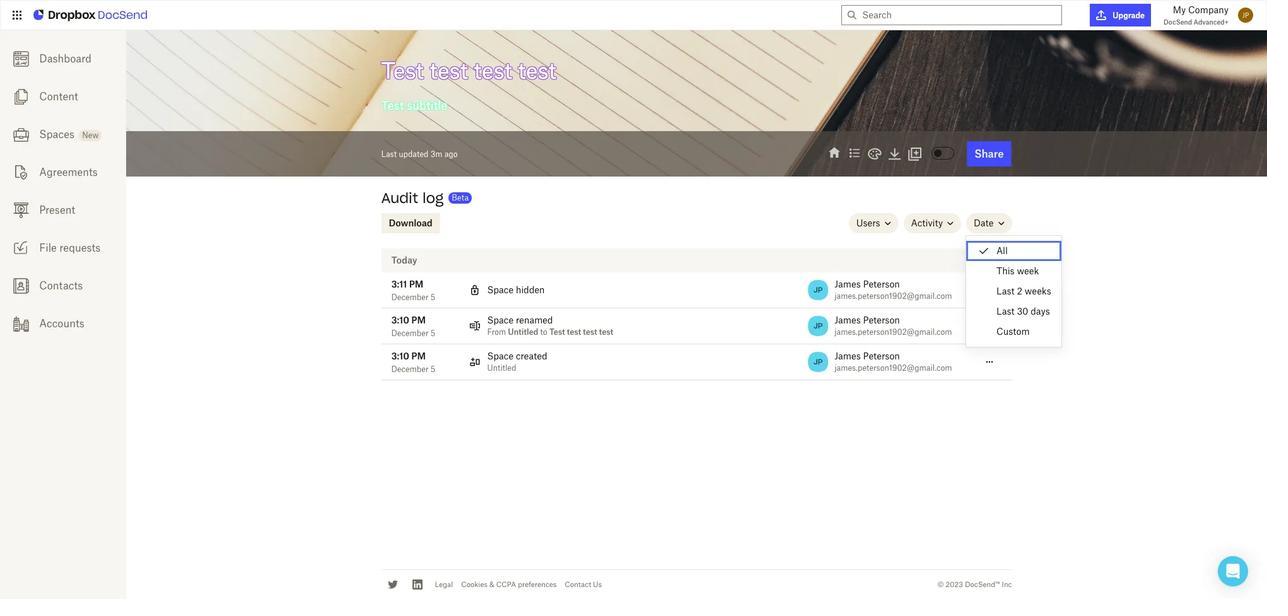 Task type: vqa. For each thing, say whether or not it's contained in the screenshot.
18 popup button
no



Task type: describe. For each thing, give the bounding box(es) containing it.
1 test from the left
[[567, 327, 581, 337]]

company
[[1189, 4, 1229, 15]]

content
[[39, 90, 78, 103]]

custom
[[997, 326, 1030, 337]]

5 for space created
[[431, 365, 435, 374]]

dashboard
[[39, 52, 92, 65]]

test
[[550, 327, 565, 337]]

ago
[[445, 149, 458, 159]]

space renamed from untitled to test test test test
[[487, 315, 613, 337]]

untitled inside space renamed from untitled to test test test test
[[508, 327, 538, 337]]

last for last 2 weeks
[[997, 286, 1015, 297]]

date button
[[966, 213, 1012, 233]]

file requests link
[[0, 229, 126, 267]]

december inside 3:11 pm december 5
[[391, 293, 429, 302]]

© 2023 docsend™ inc
[[938, 580, 1012, 589]]

docsend
[[1164, 18, 1192, 26]]

contact us link
[[565, 580, 602, 589]]

sidebar contacts image
[[13, 278, 29, 294]]

sidebar spaces image
[[13, 127, 29, 142]]

download
[[389, 218, 433, 228]]

present
[[39, 204, 75, 216]]

my company docsend advanced+
[[1164, 4, 1229, 26]]

spaces
[[39, 128, 74, 141]]

sidebar present image
[[13, 202, 29, 218]]

contact us
[[565, 580, 602, 589]]

&
[[490, 580, 494, 589]]

peterson for 3:10 pm
[[863, 351, 900, 361]]

dashboard link
[[0, 40, 126, 78]]

30
[[1017, 306, 1029, 317]]

©
[[938, 580, 944, 589]]

2 james peterson james.peterson1902@gmail.com from the top
[[835, 315, 952, 337]]

all radio item
[[966, 241, 1062, 261]]

this
[[997, 266, 1015, 276]]

space for space hidden
[[487, 285, 514, 295]]

download button
[[381, 213, 440, 233]]

2 peterson from the top
[[863, 315, 900, 326]]

upgrade button
[[1090, 4, 1151, 26]]

james.peterson1902@gmail.com for 3:11 pm
[[835, 291, 952, 301]]

untitled inside space created untitled
[[487, 363, 516, 373]]

audit log
[[381, 189, 444, 207]]

peterson for 3:11 pm
[[863, 279, 900, 290]]

james for 3:11 pm
[[835, 279, 861, 290]]

last for last 30 days
[[997, 306, 1015, 317]]

contacts link
[[0, 267, 126, 305]]

james for 3:10 pm
[[835, 351, 861, 361]]

file
[[39, 242, 57, 254]]

accounts
[[39, 317, 84, 330]]

december for space created
[[391, 365, 429, 374]]

from
[[487, 327, 506, 337]]

space for space created untitled
[[487, 351, 514, 361]]

space hidden
[[487, 285, 545, 295]]

home image
[[827, 146, 842, 161]]

hidden
[[516, 285, 545, 295]]

accounts link
[[0, 305, 126, 343]]

2 test from the left
[[583, 327, 597, 337]]

sidebar documents image
[[13, 89, 29, 105]]

james peterson james.peterson1902@gmail.com for 3:10 pm
[[835, 351, 952, 373]]

content link
[[0, 78, 126, 115]]

spaces new
[[39, 128, 99, 141]]

upgrade
[[1113, 10, 1145, 20]]

cookies & ccpa preferences link
[[461, 580, 557, 589]]

5 for space renamed
[[431, 329, 435, 338]]



Task type: locate. For each thing, give the bounding box(es) containing it.
preferences
[[518, 580, 557, 589]]

1 vertical spatial 3:10 pm december 5
[[391, 351, 435, 374]]

3:11 pm december 5
[[391, 279, 435, 302]]

james
[[835, 279, 861, 290], [835, 315, 861, 326], [835, 351, 861, 361]]

days
[[1031, 306, 1050, 317]]

us
[[593, 580, 602, 589]]

0 vertical spatial james.peterson1902@gmail.com
[[835, 291, 952, 301]]

pm for space renamed
[[412, 315, 426, 326]]

audit log image
[[847, 146, 863, 161]]

contacts
[[39, 279, 83, 292]]

space down from
[[487, 351, 514, 361]]

space inside space renamed from untitled to test test test test
[[487, 315, 514, 326]]

present link
[[0, 191, 126, 229]]

3:10 for space created
[[391, 351, 409, 361]]

2 vertical spatial james peterson james.peterson1902@gmail.com
[[835, 351, 952, 373]]

agreements link
[[0, 153, 126, 191]]

2 horizontal spatial test
[[599, 327, 613, 337]]

3:10 for space renamed
[[391, 315, 409, 326]]

1 vertical spatial james
[[835, 315, 861, 326]]

3 peterson from the top
[[863, 351, 900, 361]]

share
[[975, 148, 1004, 160]]

pm for space created
[[412, 351, 426, 361]]

audit
[[381, 189, 418, 207]]

0 vertical spatial 3:10
[[391, 315, 409, 326]]

3 test from the left
[[599, 327, 613, 337]]

space for space renamed from untitled to test test test test
[[487, 315, 514, 326]]

2 vertical spatial james
[[835, 351, 861, 361]]

contact
[[565, 580, 591, 589]]

1 vertical spatial untitled
[[487, 363, 516, 373]]

2 december from the top
[[391, 329, 429, 338]]

1 horizontal spatial test
[[583, 327, 597, 337]]

space created untitled
[[487, 351, 547, 373]]

untitled down renamed
[[508, 327, 538, 337]]

pm
[[409, 279, 424, 290], [412, 315, 426, 326], [412, 351, 426, 361]]

last left updated
[[381, 149, 397, 159]]

share button
[[967, 141, 1012, 167]]

requests
[[59, 242, 101, 254]]

0 vertical spatial 3:10 pm december 5
[[391, 315, 435, 338]]

to
[[540, 327, 548, 337]]

docsend™
[[965, 580, 1000, 589]]

james.peterson1902@gmail.com for 3:10 pm
[[835, 363, 952, 373]]

inc
[[1002, 580, 1012, 589]]

james peterson james.peterson1902@gmail.com for 3:11 pm
[[835, 279, 952, 301]]

0 vertical spatial james peterson james.peterson1902@gmail.com
[[835, 279, 952, 301]]

1 vertical spatial space
[[487, 315, 514, 326]]

december for space renamed
[[391, 329, 429, 338]]

1 vertical spatial peterson
[[863, 315, 900, 326]]

weeks
[[1025, 286, 1051, 297]]

0 vertical spatial peterson
[[863, 279, 900, 290]]

3 space from the top
[[487, 351, 514, 361]]

2 james.peterson1902@gmail.com from the top
[[835, 327, 952, 337]]

3 5 from the top
[[431, 365, 435, 374]]

0 vertical spatial untitled
[[508, 327, 538, 337]]

0 vertical spatial pm
[[409, 279, 424, 290]]

last updated 3m ago
[[381, 149, 458, 159]]

1 vertical spatial james peterson james.peterson1902@gmail.com
[[835, 315, 952, 337]]

this week
[[997, 266, 1039, 276]]

date
[[974, 218, 994, 228]]

sidebar accounts image
[[13, 316, 29, 332]]

2 vertical spatial last
[[997, 306, 1015, 317]]

space left hidden
[[487, 285, 514, 295]]

1 peterson from the top
[[863, 279, 900, 290]]

0 vertical spatial james
[[835, 279, 861, 290]]

3:11
[[391, 279, 407, 290]]

untitled down created
[[487, 363, 516, 373]]

1 james.peterson1902@gmail.com from the top
[[835, 291, 952, 301]]

3 james.peterson1902@gmail.com from the top
[[835, 363, 952, 373]]

last left 2
[[997, 286, 1015, 297]]

0 vertical spatial 5
[[431, 293, 435, 302]]

space inside space created untitled
[[487, 351, 514, 361]]

0 vertical spatial december
[[391, 293, 429, 302]]

3 december from the top
[[391, 365, 429, 374]]

upgrade image
[[1097, 10, 1107, 20]]

space
[[487, 285, 514, 295], [487, 315, 514, 326], [487, 351, 514, 361]]

created
[[516, 351, 547, 361]]

2 3:10 pm december 5 from the top
[[391, 351, 435, 374]]

ccpa
[[496, 580, 516, 589]]

last for last updated 3m ago
[[381, 149, 397, 159]]

james peterson james.peterson1902@gmail.com
[[835, 279, 952, 301], [835, 315, 952, 337], [835, 351, 952, 373]]

sidebar ndas image
[[13, 165, 29, 180]]

3 james from the top
[[835, 351, 861, 361]]

pm inside 3:11 pm december 5
[[409, 279, 424, 290]]

sidebar dashboard image
[[13, 51, 29, 67]]

2 vertical spatial peterson
[[863, 351, 900, 361]]

my
[[1173, 4, 1186, 15]]

1 vertical spatial 5
[[431, 329, 435, 338]]

peterson
[[863, 279, 900, 290], [863, 315, 900, 326], [863, 351, 900, 361]]

3 james peterson james.peterson1902@gmail.com from the top
[[835, 351, 952, 373]]

1 december from the top
[[391, 293, 429, 302]]

cookies
[[461, 580, 488, 589]]

1 james peterson james.peterson1902@gmail.com from the top
[[835, 279, 952, 301]]

1 vertical spatial pm
[[412, 315, 426, 326]]

2 james from the top
[[835, 315, 861, 326]]

last 2 weeks
[[997, 286, 1051, 297]]

2 vertical spatial space
[[487, 351, 514, 361]]

1 vertical spatial james.peterson1902@gmail.com
[[835, 327, 952, 337]]

2 3:10 from the top
[[391, 351, 409, 361]]

cookies & ccpa preferences
[[461, 580, 557, 589]]

legal
[[435, 580, 453, 589]]

3m
[[431, 149, 443, 159]]

3:10 pm december 5
[[391, 315, 435, 338], [391, 351, 435, 374]]

james.peterson1902@gmail.com
[[835, 291, 952, 301], [835, 327, 952, 337], [835, 363, 952, 373]]

file requests
[[39, 242, 101, 254]]

legal link
[[435, 580, 453, 589]]

new
[[82, 131, 99, 140]]

renamed
[[516, 315, 553, 326]]

1 space from the top
[[487, 285, 514, 295]]

2 vertical spatial 5
[[431, 365, 435, 374]]

today
[[391, 255, 417, 266]]

untitled
[[508, 327, 538, 337], [487, 363, 516, 373]]

2023
[[946, 580, 963, 589]]

2 vertical spatial december
[[391, 365, 429, 374]]

last
[[381, 149, 397, 159], [997, 286, 1015, 297], [997, 306, 1015, 317]]

2
[[1017, 286, 1023, 297]]

5
[[431, 293, 435, 302], [431, 329, 435, 338], [431, 365, 435, 374]]

5 inside 3:11 pm december 5
[[431, 293, 435, 302]]

updated
[[399, 149, 429, 159]]

beta
[[452, 193, 469, 203]]

1 3:10 pm december 5 from the top
[[391, 315, 435, 338]]

3:10
[[391, 315, 409, 326], [391, 351, 409, 361]]

3:10 pm december 5 for space renamed
[[391, 315, 435, 338]]

1 vertical spatial 3:10
[[391, 351, 409, 361]]

1 vertical spatial last
[[997, 286, 1015, 297]]

2 vertical spatial james.peterson1902@gmail.com
[[835, 363, 952, 373]]

log
[[423, 189, 444, 207]]

receive image
[[13, 240, 29, 256]]

space up from
[[487, 315, 514, 326]]

december
[[391, 293, 429, 302], [391, 329, 429, 338], [391, 365, 429, 374]]

1 3:10 from the top
[[391, 315, 409, 326]]

2 space from the top
[[487, 315, 514, 326]]

advanced+
[[1194, 18, 1229, 26]]

2 vertical spatial pm
[[412, 351, 426, 361]]

1 vertical spatial december
[[391, 329, 429, 338]]

last 30 days
[[997, 306, 1050, 317]]

0 vertical spatial space
[[487, 285, 514, 295]]

last left the 30
[[997, 306, 1015, 317]]

3:10 pm december 5 for space created
[[391, 351, 435, 374]]

test
[[567, 327, 581, 337], [583, 327, 597, 337], [599, 327, 613, 337]]

2 5 from the top
[[431, 329, 435, 338]]

all
[[997, 245, 1008, 256]]

week
[[1017, 266, 1039, 276]]

0 horizontal spatial test
[[567, 327, 581, 337]]

agreements
[[39, 166, 98, 179]]

0 vertical spatial last
[[381, 149, 397, 159]]

1 james from the top
[[835, 279, 861, 290]]

1 5 from the top
[[431, 293, 435, 302]]



